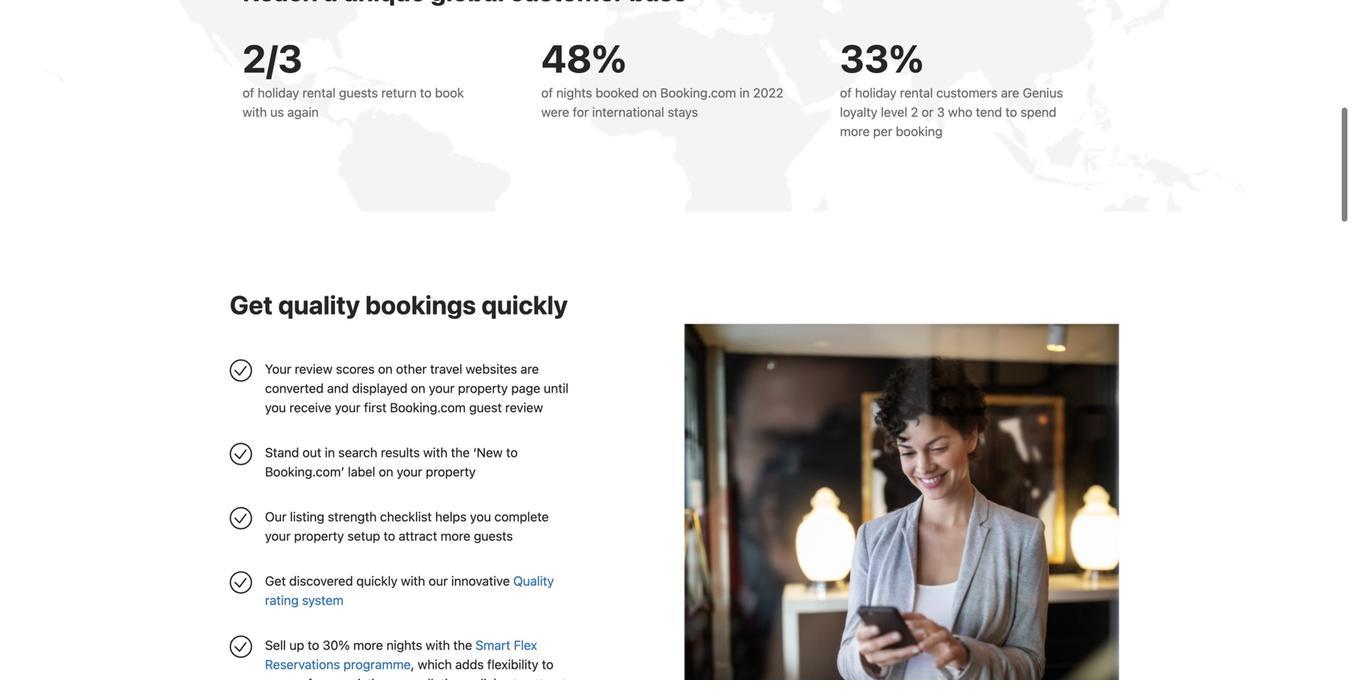 Task type: describe. For each thing, give the bounding box(es) containing it.
'new
[[473, 445, 503, 460]]

our
[[429, 573, 448, 589]]

or
[[922, 104, 934, 120]]

0 horizontal spatial quickly
[[357, 573, 398, 589]]

adds
[[455, 657, 484, 672]]

wishlist illustration image
[[684, 324, 1120, 680]]

on inside stand out in search results with the 'new to booking.com' label on your property
[[379, 464, 393, 479]]

booking.com'
[[265, 464, 345, 479]]

booking
[[896, 124, 943, 139]]

of for 48%
[[541, 85, 553, 100]]

, which adds flexibility to some of your existing cancellation policies to attrac
[[265, 657, 567, 680]]

2022
[[753, 85, 784, 100]]

customers
[[937, 85, 998, 100]]

0 horizontal spatial nights
[[387, 638, 422, 653]]

smart
[[476, 638, 511, 653]]

of for 33%
[[840, 85, 852, 100]]

smart flex reservations programme
[[265, 638, 537, 672]]

other
[[396, 361, 427, 377]]

guests inside our listing strength checklist helps you complete your property setup to attract more guests
[[474, 528, 513, 544]]

rental for 33%
[[900, 85, 933, 100]]

policies
[[466, 676, 510, 680]]

booked
[[596, 85, 639, 100]]

with left our
[[401, 573, 425, 589]]

level
[[881, 104, 908, 120]]

sell
[[265, 638, 286, 653]]

checklist
[[380, 509, 432, 524]]

for
[[573, 104, 589, 120]]

2 vertical spatial more
[[353, 638, 383, 653]]

flexibility
[[487, 657, 539, 672]]

on up displayed
[[378, 361, 393, 377]]

international
[[592, 104, 665, 120]]

to inside our listing strength checklist helps you complete your property setup to attract more guests
[[384, 528, 395, 544]]

to inside 33% of holiday rental customers are genius loyalty level 2 or 3 who tend to spend more per booking
[[1006, 104, 1018, 120]]

1 horizontal spatial review
[[505, 400, 543, 415]]

holiday for 2/3
[[258, 85, 299, 100]]

48% of nights booked on booking.com in 2022 were for international stays
[[541, 35, 784, 120]]

nights inside 48% of nights booked on booking.com in 2022 were for international stays
[[557, 85, 592, 100]]

rating
[[265, 593, 299, 608]]

to inside stand out in search results with the 'new to booking.com' label on your property
[[506, 445, 518, 460]]

3
[[937, 104, 945, 120]]

quality rating system
[[265, 573, 554, 608]]

you inside our listing strength checklist helps you complete your property setup to attract more guests
[[470, 509, 491, 524]]

spend
[[1021, 104, 1057, 120]]

in inside 48% of nights booked on booking.com in 2022 were for international stays
[[740, 85, 750, 100]]

you inside your review scores on other travel websites are converted and displayed on your property page until you receive your first booking.com guest review
[[265, 400, 286, 415]]

more inside 33% of holiday rental customers are genius loyalty level 2 or 3 who tend to spend more per booking
[[840, 124, 870, 139]]

0 vertical spatial review
[[295, 361, 333, 377]]

return
[[381, 85, 417, 100]]

your inside our listing strength checklist helps you complete your property setup to attract more guests
[[265, 528, 291, 544]]

smart flex reservations programme link
[[265, 638, 537, 672]]

loyalty
[[840, 104, 878, 120]]

complete
[[495, 509, 549, 524]]

discovered
[[289, 573, 353, 589]]

helps
[[435, 509, 467, 524]]

on down other
[[411, 381, 426, 396]]

websites
[[466, 361, 517, 377]]

quality
[[278, 289, 360, 320]]

get quality bookings quickly
[[230, 289, 568, 320]]

search
[[338, 445, 378, 460]]

some
[[265, 676, 297, 680]]

to inside the 2/3 of holiday rental guests return to book with us again
[[420, 85, 432, 100]]

your inside stand out in search results with the 'new to booking.com' label on your property
[[397, 464, 423, 479]]

get discovered quickly with our innovative
[[265, 573, 513, 589]]

with up which
[[426, 638, 450, 653]]

booking.com inside your review scores on other travel websites are converted and displayed on your property page until you receive your first booking.com guest review
[[390, 400, 466, 415]]

and
[[327, 381, 349, 396]]



Task type: vqa. For each thing, say whether or not it's contained in the screenshot.


Task type: locate. For each thing, give the bounding box(es) containing it.
cancellation
[[393, 676, 463, 680]]

your down travel
[[429, 381, 455, 396]]

1 vertical spatial in
[[325, 445, 335, 460]]

property for the
[[426, 464, 476, 479]]

0 horizontal spatial booking.com
[[390, 400, 466, 415]]

who
[[948, 104, 973, 120]]

you down converted
[[265, 400, 286, 415]]

2 rental from the left
[[900, 85, 933, 100]]

more up programme
[[353, 638, 383, 653]]

the
[[451, 445, 470, 460], [453, 638, 472, 653]]

the inside stand out in search results with the 'new to booking.com' label on your property
[[451, 445, 470, 460]]

1 rental from the left
[[303, 85, 336, 100]]

are inside 33% of holiday rental customers are genius loyalty level 2 or 3 who tend to spend more per booking
[[1001, 85, 1020, 100]]

stand out in search results with the 'new to booking.com' label on your property
[[265, 445, 518, 479]]

1 horizontal spatial booking.com
[[661, 85, 736, 100]]

rental for 2/3
[[303, 85, 336, 100]]

on
[[643, 85, 657, 100], [378, 361, 393, 377], [411, 381, 426, 396], [379, 464, 393, 479]]

of down the 'reservations'
[[300, 676, 312, 680]]

quickly up websites
[[482, 289, 568, 320]]

which
[[418, 657, 452, 672]]

are up page at the left bottom of page
[[521, 361, 539, 377]]

of up loyalty
[[840, 85, 852, 100]]

1 horizontal spatial you
[[470, 509, 491, 524]]

are
[[1001, 85, 1020, 100], [521, 361, 539, 377]]

until
[[544, 381, 569, 396]]

on up international
[[643, 85, 657, 100]]

your
[[429, 381, 455, 396], [335, 400, 361, 415], [397, 464, 423, 479], [265, 528, 291, 544], [315, 676, 341, 680]]

you right helps
[[470, 509, 491, 524]]

more inside our listing strength checklist helps you complete your property setup to attract more guests
[[441, 528, 471, 544]]

1 horizontal spatial quickly
[[482, 289, 568, 320]]

the left 'new
[[451, 445, 470, 460]]

property down 'new
[[426, 464, 476, 479]]

property for websites
[[458, 381, 508, 396]]

1 horizontal spatial more
[[441, 528, 471, 544]]

0 vertical spatial guests
[[339, 85, 378, 100]]

nights up for
[[557, 85, 592, 100]]

2/3 of holiday rental guests return to book with us again
[[243, 35, 464, 120]]

book
[[435, 85, 464, 100]]

0 horizontal spatial you
[[265, 400, 286, 415]]

are up tend
[[1001, 85, 1020, 100]]

of for 2/3
[[243, 85, 254, 100]]

travel
[[430, 361, 463, 377]]

rental up 2
[[900, 85, 933, 100]]

attract
[[399, 528, 437, 544]]

results
[[381, 445, 420, 460]]

2 vertical spatial property
[[294, 528, 344, 544]]

genius
[[1023, 85, 1063, 100]]

up
[[289, 638, 304, 653]]

innovative
[[451, 573, 510, 589]]

1 vertical spatial property
[[426, 464, 476, 479]]

0 horizontal spatial are
[[521, 361, 539, 377]]

1 vertical spatial nights
[[387, 638, 422, 653]]

are inside your review scores on other travel websites are converted and displayed on your property page until you receive your first booking.com guest review
[[521, 361, 539, 377]]

sell up to 30% more nights with the
[[265, 638, 476, 653]]

0 horizontal spatial review
[[295, 361, 333, 377]]

0 vertical spatial more
[[840, 124, 870, 139]]

nights up ,
[[387, 638, 422, 653]]

0 vertical spatial you
[[265, 400, 286, 415]]

1 vertical spatial get
[[265, 573, 286, 589]]

1 horizontal spatial rental
[[900, 85, 933, 100]]

holiday up us
[[258, 85, 299, 100]]

get for get discovered quickly with our innovative
[[265, 573, 286, 589]]

with right results
[[423, 445, 448, 460]]

1 vertical spatial you
[[470, 509, 491, 524]]

the up adds
[[453, 638, 472, 653]]

get up rating
[[265, 573, 286, 589]]

1 horizontal spatial holiday
[[855, 85, 897, 100]]

rental inside the 2/3 of holiday rental guests return to book with us again
[[303, 85, 336, 100]]

displayed
[[352, 381, 408, 396]]

scores
[[336, 361, 375, 377]]

more down loyalty
[[840, 124, 870, 139]]

your
[[265, 361, 291, 377]]

of
[[243, 85, 254, 100], [541, 85, 553, 100], [840, 85, 852, 100], [300, 676, 312, 680]]

0 horizontal spatial guests
[[339, 85, 378, 100]]

converted
[[265, 381, 324, 396]]

more
[[840, 124, 870, 139], [441, 528, 471, 544], [353, 638, 383, 653]]

reservations
[[265, 657, 340, 672]]

again
[[287, 104, 319, 120]]

30%
[[323, 638, 350, 653]]

0 vertical spatial nights
[[557, 85, 592, 100]]

quickly
[[482, 289, 568, 320], [357, 573, 398, 589]]

booking.com inside 48% of nights booked on booking.com in 2022 were for international stays
[[661, 85, 736, 100]]

to down the checklist
[[384, 528, 395, 544]]

stays
[[668, 104, 698, 120]]

on inside 48% of nights booked on booking.com in 2022 were for international stays
[[643, 85, 657, 100]]

strength
[[328, 509, 377, 524]]

0 vertical spatial quickly
[[482, 289, 568, 320]]

first
[[364, 400, 387, 415]]

holiday for 33%
[[855, 85, 897, 100]]

of down 2/3
[[243, 85, 254, 100]]

1 vertical spatial are
[[521, 361, 539, 377]]

booking.com down other
[[390, 400, 466, 415]]

quality
[[513, 573, 554, 589]]

stand
[[265, 445, 299, 460]]

in right "out"
[[325, 445, 335, 460]]

0 horizontal spatial holiday
[[258, 85, 299, 100]]

booking.com
[[661, 85, 736, 100], [390, 400, 466, 415]]

get for get quality bookings quickly
[[230, 289, 273, 320]]

of inside 48% of nights booked on booking.com in 2022 were for international stays
[[541, 85, 553, 100]]

holiday inside 33% of holiday rental customers are genius loyalty level 2 or 3 who tend to spend more per booking
[[855, 85, 897, 100]]

holiday up loyalty
[[855, 85, 897, 100]]

1 vertical spatial more
[[441, 528, 471, 544]]

1 vertical spatial booking.com
[[390, 400, 466, 415]]

1 vertical spatial quickly
[[357, 573, 398, 589]]

to left book
[[420, 85, 432, 100]]

quality rating system link
[[265, 573, 554, 608]]

to right "up"
[[308, 638, 319, 653]]

holiday inside the 2/3 of holiday rental guests return to book with us again
[[258, 85, 299, 100]]

get left quality
[[230, 289, 273, 320]]

1 horizontal spatial in
[[740, 85, 750, 100]]

1 holiday from the left
[[258, 85, 299, 100]]

bookings
[[365, 289, 476, 320]]

property down listing
[[294, 528, 344, 544]]

of inside , which adds flexibility to some of your existing cancellation policies to attrac
[[300, 676, 312, 680]]

out
[[303, 445, 322, 460]]

to right "flexibility"
[[542, 657, 554, 672]]

2 holiday from the left
[[855, 85, 897, 100]]

1 horizontal spatial are
[[1001, 85, 1020, 100]]

property
[[458, 381, 508, 396], [426, 464, 476, 479], [294, 528, 344, 544]]

1 vertical spatial the
[[453, 638, 472, 653]]

setup
[[348, 528, 380, 544]]

listing
[[290, 509, 325, 524]]

33% of holiday rental customers are genius loyalty level 2 or 3 who tend to spend more per booking
[[840, 35, 1063, 139]]

with inside stand out in search results with the 'new to booking.com' label on your property
[[423, 445, 448, 460]]

with
[[243, 104, 267, 120], [423, 445, 448, 460], [401, 573, 425, 589], [426, 638, 450, 653]]

rental inside 33% of holiday rental customers are genius loyalty level 2 or 3 who tend to spend more per booking
[[900, 85, 933, 100]]

0 vertical spatial in
[[740, 85, 750, 100]]

of up the were
[[541, 85, 553, 100]]

your down our on the left bottom of the page
[[265, 528, 291, 544]]

0 vertical spatial the
[[451, 445, 470, 460]]

of inside the 2/3 of holiday rental guests return to book with us again
[[243, 85, 254, 100]]

more down helps
[[441, 528, 471, 544]]

1 vertical spatial guests
[[474, 528, 513, 544]]

0 vertical spatial are
[[1001, 85, 1020, 100]]

review up converted
[[295, 361, 333, 377]]

in left 2022
[[740, 85, 750, 100]]

to right 'new
[[506, 445, 518, 460]]

to down "flexibility"
[[514, 676, 525, 680]]

were
[[541, 104, 570, 120]]

flex
[[514, 638, 537, 653]]

in
[[740, 85, 750, 100], [325, 445, 335, 460]]

us
[[270, 104, 284, 120]]

existing
[[344, 676, 389, 680]]

your inside , which adds flexibility to some of your existing cancellation policies to attrac
[[315, 676, 341, 680]]

receive
[[290, 400, 332, 415]]

rental
[[303, 85, 336, 100], [900, 85, 933, 100]]

0 horizontal spatial more
[[353, 638, 383, 653]]

our
[[265, 509, 287, 524]]

programme
[[344, 657, 411, 672]]

0 vertical spatial property
[[458, 381, 508, 396]]

property inside your review scores on other travel websites are converted and displayed on your property page until you receive your first booking.com guest review
[[458, 381, 508, 396]]

2
[[911, 104, 919, 120]]

2 horizontal spatial more
[[840, 124, 870, 139]]

label
[[348, 464, 375, 479]]

with left us
[[243, 104, 267, 120]]

guests down complete
[[474, 528, 513, 544]]

guests left return
[[339, 85, 378, 100]]

0 horizontal spatial rental
[[303, 85, 336, 100]]

property inside our listing strength checklist helps you complete your property setup to attract more guests
[[294, 528, 344, 544]]

0 vertical spatial get
[[230, 289, 273, 320]]

quickly down setup
[[357, 573, 398, 589]]

our listing strength checklist helps you complete your property setup to attract more guests
[[265, 509, 549, 544]]

0 vertical spatial booking.com
[[661, 85, 736, 100]]

48%
[[541, 35, 627, 81]]

property inside stand out in search results with the 'new to booking.com' label on your property
[[426, 464, 476, 479]]

get
[[230, 289, 273, 320], [265, 573, 286, 589]]

with inside the 2/3 of holiday rental guests return to book with us again
[[243, 104, 267, 120]]

your down and
[[335, 400, 361, 415]]

33%
[[840, 35, 924, 81]]

your down the 'reservations'
[[315, 676, 341, 680]]

booking.com up stays
[[661, 85, 736, 100]]

you
[[265, 400, 286, 415], [470, 509, 491, 524]]

nights
[[557, 85, 592, 100], [387, 638, 422, 653]]

1 horizontal spatial guests
[[474, 528, 513, 544]]

rental up again
[[303, 85, 336, 100]]

1 vertical spatial review
[[505, 400, 543, 415]]

guest
[[469, 400, 502, 415]]

your review scores on other travel websites are converted and displayed on your property page until you receive your first booking.com guest review
[[265, 361, 569, 415]]

system
[[302, 593, 344, 608]]

of inside 33% of holiday rental customers are genius loyalty level 2 or 3 who tend to spend more per booking
[[840, 85, 852, 100]]

tend
[[976, 104, 1002, 120]]

property up guest
[[458, 381, 508, 396]]

guests inside the 2/3 of holiday rental guests return to book with us again
[[339, 85, 378, 100]]

page
[[511, 381, 541, 396]]

to
[[420, 85, 432, 100], [1006, 104, 1018, 120], [506, 445, 518, 460], [384, 528, 395, 544], [308, 638, 319, 653], [542, 657, 554, 672], [514, 676, 525, 680]]

0 horizontal spatial in
[[325, 445, 335, 460]]

1 horizontal spatial nights
[[557, 85, 592, 100]]

on down results
[[379, 464, 393, 479]]

review down page at the left bottom of page
[[505, 400, 543, 415]]

,
[[411, 657, 414, 672]]

2/3
[[243, 35, 303, 81]]

holiday
[[258, 85, 299, 100], [855, 85, 897, 100]]

your down results
[[397, 464, 423, 479]]

per
[[873, 124, 893, 139]]

in inside stand out in search results with the 'new to booking.com' label on your property
[[325, 445, 335, 460]]

to right tend
[[1006, 104, 1018, 120]]



